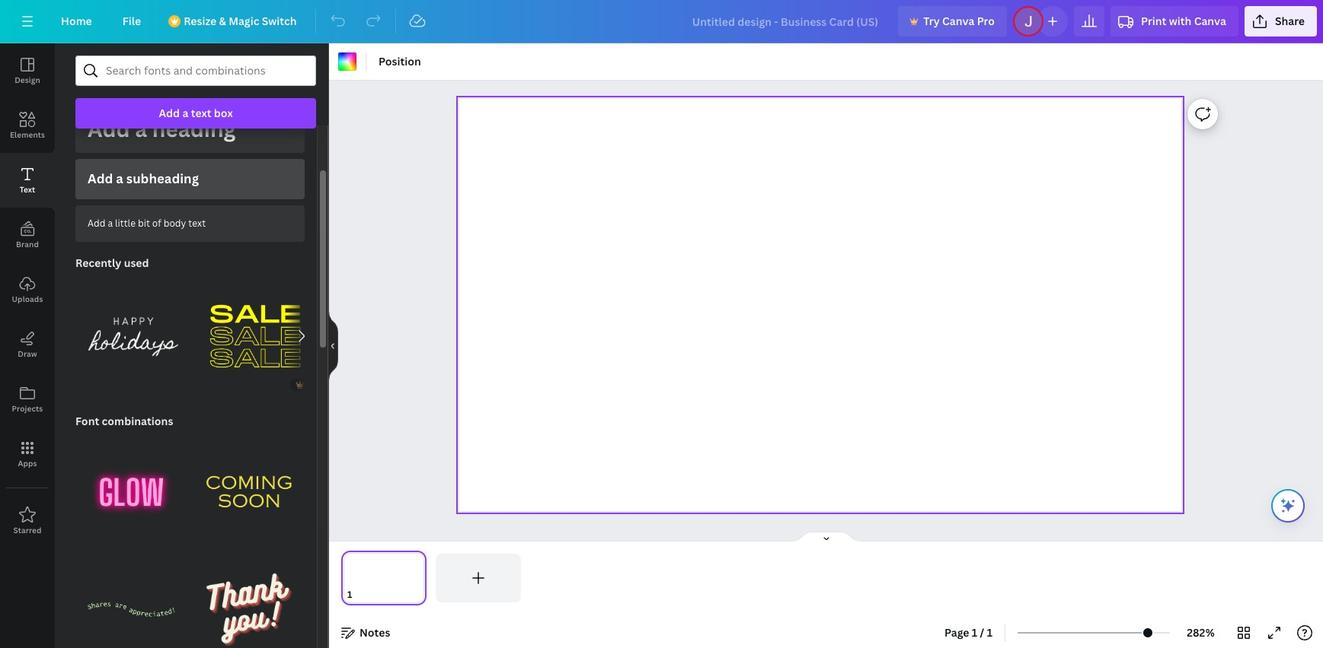 Task type: vqa. For each thing, say whether or not it's contained in the screenshot.
Page 1 image on the bottom left of page
yes



Task type: locate. For each thing, give the bounding box(es) containing it.
#ffffff image
[[338, 53, 356, 71]]

print
[[1141, 14, 1166, 28]]

page
[[944, 626, 969, 641]]

draw button
[[0, 318, 55, 372]]

projects button
[[0, 372, 55, 427]]

bit
[[138, 217, 150, 230]]

used
[[124, 256, 149, 270]]

uploads button
[[0, 263, 55, 318]]

print with canva button
[[1111, 6, 1238, 37]]

resize & magic switch
[[184, 14, 297, 28]]

1 vertical spatial text
[[188, 217, 206, 230]]

page 1 image
[[341, 555, 427, 603]]

1 canva from the left
[[942, 14, 974, 28]]

text
[[191, 106, 211, 120], [188, 217, 206, 230]]

combinations
[[102, 414, 173, 429]]

add a little bit of body text button
[[75, 205, 305, 242]]

text left box
[[191, 106, 211, 120]]

pro
[[977, 14, 995, 28]]

file button
[[110, 6, 153, 37]]

1 horizontal spatial canva
[[1194, 14, 1226, 28]]

add a subheading
[[88, 170, 199, 187]]

add
[[159, 106, 180, 120], [88, 114, 130, 143], [88, 170, 113, 187], [88, 217, 105, 230]]

canva assistant image
[[1279, 497, 1297, 516]]

282%
[[1187, 626, 1215, 641]]

apps button
[[0, 427, 55, 482]]

1
[[972, 626, 977, 641], [987, 626, 993, 641]]

notes
[[360, 626, 390, 641]]

282% button
[[1176, 622, 1226, 646]]

elements
[[10, 129, 45, 140]]

1 right /
[[987, 626, 993, 641]]

try canva pro button
[[898, 6, 1007, 37]]

home
[[61, 14, 92, 28]]

2 1 from the left
[[987, 626, 993, 641]]

with
[[1169, 14, 1191, 28]]

resize & magic switch button
[[159, 6, 309, 37]]

canva right with
[[1194, 14, 1226, 28]]

switch
[[262, 14, 297, 28]]

1 horizontal spatial 1
[[987, 626, 993, 641]]

recently
[[75, 256, 121, 270]]

text right "body"
[[188, 217, 206, 230]]

a
[[182, 106, 188, 120], [135, 114, 147, 143], [116, 170, 123, 187], [108, 217, 113, 230]]

Design title text field
[[680, 6, 892, 37]]

0 horizontal spatial canva
[[942, 14, 974, 28]]

Page title text field
[[359, 588, 365, 603]]

side panel tab list
[[0, 43, 55, 549]]

magic
[[229, 14, 259, 28]]

box
[[214, 106, 233, 120]]

design button
[[0, 43, 55, 98]]

canva right try
[[942, 14, 974, 28]]

group
[[197, 279, 313, 394]]

add a text box
[[159, 106, 233, 120]]

try
[[923, 14, 940, 28]]

a for text
[[182, 106, 188, 120]]

add a little bit of body text
[[88, 217, 206, 230]]

position button
[[372, 50, 427, 74]]

1 left /
[[972, 626, 977, 641]]

0 horizontal spatial 1
[[972, 626, 977, 641]]

main menu bar
[[0, 0, 1323, 43]]

hide image
[[328, 310, 338, 383]]

canva
[[942, 14, 974, 28], [1194, 14, 1226, 28]]

uploads
[[12, 294, 43, 305]]

design
[[15, 75, 40, 85]]

try canva pro
[[923, 14, 995, 28]]

2 canva from the left
[[1194, 14, 1226, 28]]

brand
[[16, 239, 39, 250]]

starred
[[13, 526, 42, 536]]

add for add a little bit of body text
[[88, 217, 105, 230]]

0 vertical spatial text
[[191, 106, 211, 120]]



Task type: describe. For each thing, give the bounding box(es) containing it.
add for add a subheading
[[88, 170, 113, 187]]

subheading
[[126, 170, 199, 187]]

font combinations
[[75, 414, 173, 429]]

a for heading
[[135, 114, 147, 143]]

canva inside button
[[942, 14, 974, 28]]

a for subheading
[[116, 170, 123, 187]]

little
[[115, 217, 136, 230]]

starred button
[[0, 494, 55, 549]]

page 1 / 1
[[944, 626, 993, 641]]

add a heading
[[88, 114, 236, 143]]

apps
[[18, 459, 37, 469]]

print with canva
[[1141, 14, 1226, 28]]

add for add a heading
[[88, 114, 130, 143]]

a for little
[[108, 217, 113, 230]]

text
[[20, 184, 35, 195]]

add a subheading button
[[75, 159, 305, 199]]

text button
[[0, 153, 55, 208]]

position
[[379, 54, 421, 69]]

canva inside dropdown button
[[1194, 14, 1226, 28]]

of
[[152, 217, 161, 230]]

add for add a text box
[[159, 106, 180, 120]]

draw
[[18, 349, 37, 360]]

home link
[[49, 6, 104, 37]]

Search fonts and combinations search field
[[106, 56, 286, 85]]

1 1 from the left
[[972, 626, 977, 641]]

brand button
[[0, 208, 55, 263]]

resize
[[184, 14, 216, 28]]

hide pages image
[[789, 532, 863, 544]]

body
[[164, 217, 186, 230]]

elements button
[[0, 98, 55, 153]]

projects
[[12, 404, 43, 414]]

add a heading button
[[75, 104, 305, 153]]

share button
[[1245, 6, 1317, 37]]

add a text box button
[[75, 98, 316, 129]]

&
[[219, 14, 226, 28]]

heading
[[152, 114, 236, 143]]

file
[[122, 14, 141, 28]]

/
[[980, 626, 984, 641]]

notes button
[[335, 622, 396, 646]]

recently used
[[75, 256, 149, 270]]

font
[[75, 414, 99, 429]]

share
[[1275, 14, 1305, 28]]



